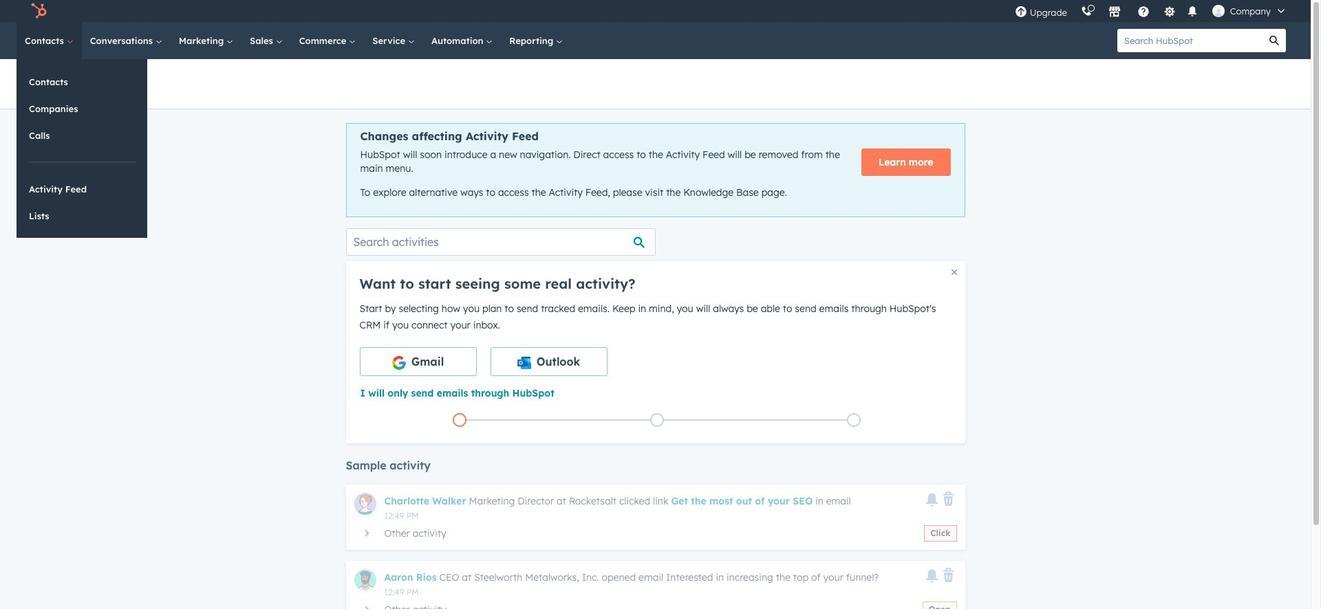 Task type: describe. For each thing, give the bounding box(es) containing it.
onboarding.steps.finalstep.title image
[[851, 417, 857, 425]]

onboarding.steps.sendtrackedemailingmail.title image
[[653, 417, 660, 425]]

Search HubSpot search field
[[1117, 29, 1263, 52]]

jacob simon image
[[1212, 5, 1225, 17]]



Task type: locate. For each thing, give the bounding box(es) containing it.
list
[[361, 411, 953, 430]]

close image
[[951, 270, 957, 275]]

Search activities search field
[[346, 228, 655, 256]]

marketplaces image
[[1108, 6, 1121, 19]]

menu
[[1008, 0, 1294, 22]]

contacts menu
[[17, 59, 147, 238]]

None checkbox
[[360, 347, 476, 376], [490, 347, 607, 376], [360, 347, 476, 376], [490, 347, 607, 376]]



Task type: vqa. For each thing, say whether or not it's contained in the screenshot.
'Contacts' popup button
no



